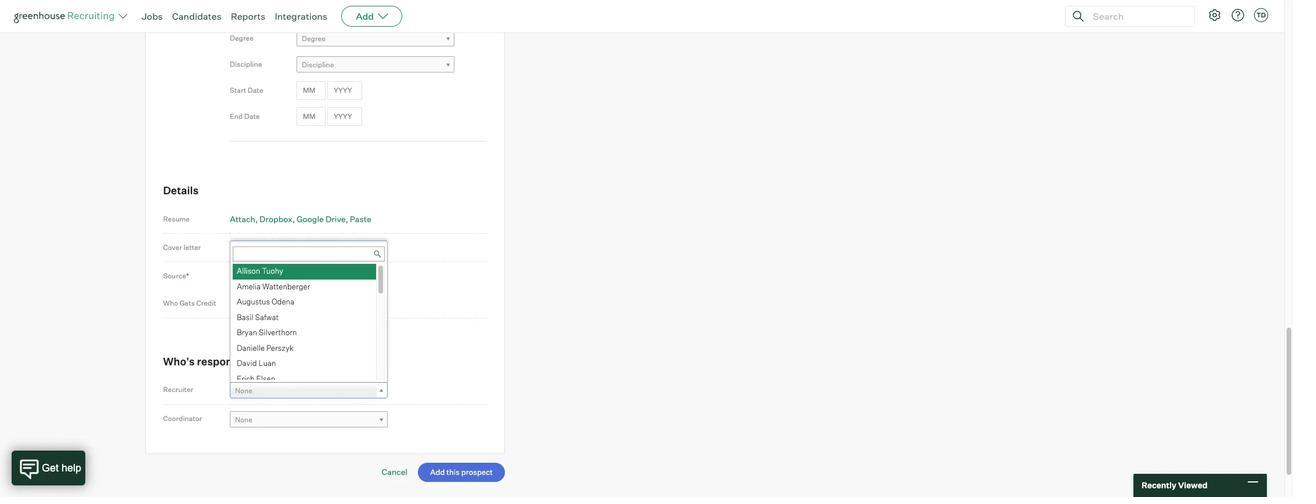 Task type: locate. For each thing, give the bounding box(es) containing it.
2 dropbox from the top
[[260, 243, 293, 253]]

1 vertical spatial dropbox
[[260, 243, 293, 253]]

None submit
[[418, 463, 505, 482]]

0 vertical spatial attach link
[[230, 214, 258, 224]]

2 paste from the top
[[350, 243, 371, 253]]

1 vertical spatial dropbox link
[[260, 243, 295, 253]]

1 paste from the top
[[350, 214, 371, 224]]

google
[[297, 214, 324, 224], [297, 243, 324, 253]]

yyyy text field for end date
[[327, 107, 362, 126]]

david luan
[[237, 359, 276, 368]]

2 attach link from the top
[[230, 243, 258, 253]]

2 google from the top
[[297, 243, 324, 253]]

0 vertical spatial none
[[235, 387, 253, 396]]

2 google drive link from the top
[[297, 243, 348, 253]]

none link down david luan option
[[230, 383, 388, 400]]

1 vertical spatial mm text field
[[297, 107, 326, 126]]

list box
[[231, 264, 385, 387]]

dropbox
[[260, 214, 293, 224], [260, 243, 293, 253]]

danielle
[[237, 344, 265, 353]]

google for resume
[[297, 214, 324, 224]]

amelia wattenberger
[[237, 282, 310, 291]]

0 vertical spatial yyyy text field
[[327, 81, 362, 100]]

none link
[[230, 383, 388, 400], [230, 412, 388, 428]]

date right the start
[[248, 86, 263, 95]]

integrations
[[275, 10, 328, 22]]

for
[[259, 355, 273, 368]]

augustus
[[237, 297, 270, 307]]

attach dropbox google drive paste for resume
[[230, 214, 371, 224]]

td button
[[1252, 6, 1271, 24]]

1 horizontal spatial school
[[302, 8, 324, 17]]

1 vertical spatial none
[[235, 416, 253, 424]]

tuohy
[[262, 267, 283, 276]]

cover
[[163, 243, 182, 252]]

2 yyyy text field from the top
[[327, 107, 362, 126]]

2 dropbox link from the top
[[260, 243, 295, 253]]

0 vertical spatial google drive link
[[297, 214, 348, 224]]

david luan option
[[233, 357, 376, 372]]

0 vertical spatial dropbox link
[[260, 214, 295, 224]]

1 google from the top
[[297, 214, 324, 224]]

attach dropbox google drive paste
[[230, 214, 371, 224], [230, 243, 371, 253]]

1 none from the top
[[235, 387, 253, 396]]

coordinator
[[163, 415, 202, 423]]

0 vertical spatial paste link
[[350, 214, 371, 224]]

2 none from the top
[[235, 416, 253, 424]]

None text field
[[233, 247, 385, 262]]

prospect?
[[296, 355, 348, 368]]

YYYY text field
[[327, 81, 362, 100], [327, 107, 362, 126]]

add
[[356, 10, 374, 22]]

1 horizontal spatial discipline
[[302, 61, 334, 69]]

1 vertical spatial google
[[297, 243, 324, 253]]

cancel
[[382, 467, 408, 477]]

credit
[[196, 299, 216, 308]]

paste
[[350, 214, 371, 224], [350, 243, 371, 253]]

configure image
[[1208, 8, 1222, 22]]

2 attach dropbox google drive paste from the top
[[230, 243, 371, 253]]

name left integrations
[[254, 8, 273, 16]]

2 paste link from the top
[[350, 243, 371, 253]]

1 vertical spatial attach
[[230, 243, 255, 253]]

source *
[[163, 272, 189, 280]]

date
[[248, 86, 263, 95], [244, 112, 260, 121]]

1 attach from the top
[[230, 214, 255, 224]]

2 attach from the top
[[230, 243, 255, 253]]

bryan silverthorn
[[237, 328, 297, 337]]

google drive link for cover letter
[[297, 243, 348, 253]]

1 vertical spatial google drive link
[[297, 243, 348, 253]]

discipline link
[[297, 56, 455, 73]]

school left add
[[302, 8, 324, 17]]

0 vertical spatial attach
[[230, 214, 255, 224]]

0 horizontal spatial school
[[230, 8, 252, 16]]

1 vertical spatial yyyy text field
[[327, 107, 362, 126]]

1 dropbox from the top
[[260, 214, 293, 224]]

1 google drive link from the top
[[297, 214, 348, 224]]

basil safwat option
[[233, 310, 376, 326]]

bryan silverthorn option
[[233, 326, 376, 341]]

who's responsible for this prospect?
[[163, 355, 348, 368]]

allison tuohy option
[[233, 264, 376, 280]]

school name left integrations link
[[230, 8, 273, 16]]

allison
[[237, 267, 260, 276]]

1 attach link from the top
[[230, 214, 258, 224]]

recently
[[1142, 481, 1177, 491]]

paste link for resume
[[350, 214, 371, 224]]

degree down integrations
[[302, 34, 326, 43]]

1 mm text field from the top
[[297, 81, 326, 100]]

1 vertical spatial paste link
[[350, 243, 371, 253]]

test
[[235, 300, 249, 309]]

name
[[254, 8, 273, 16], [326, 8, 345, 17]]

1 attach dropbox google drive paste from the top
[[230, 214, 371, 224]]

name left add
[[326, 8, 345, 17]]

discipline up start date
[[230, 60, 262, 69]]

drive
[[326, 214, 346, 224], [326, 243, 346, 253]]

perszyk
[[266, 344, 294, 353]]

0 vertical spatial attach dropbox google drive paste
[[230, 214, 371, 224]]

1 drive from the top
[[326, 214, 346, 224]]

0 vertical spatial mm text field
[[297, 81, 326, 100]]

attach link for cover letter
[[230, 243, 258, 253]]

danielle perszyk option
[[233, 341, 376, 357]]

paste for cover letter
[[350, 243, 371, 253]]

select a source... link
[[230, 270, 388, 286]]

degree
[[230, 34, 254, 43], [302, 34, 326, 43]]

responsible
[[197, 355, 257, 368]]

start
[[230, 86, 246, 95]]

dropbox for cover letter
[[260, 243, 293, 253]]

discipline
[[230, 60, 262, 69], [302, 61, 334, 69]]

degree link
[[297, 30, 455, 47]]

none link down erich elsen option
[[230, 412, 388, 428]]

1 paste link from the top
[[350, 214, 371, 224]]

attach dropbox google drive paste for cover letter
[[230, 243, 371, 253]]

date right end
[[244, 112, 260, 121]]

jobs link
[[142, 10, 163, 22]]

amelia wattenberger option
[[233, 280, 376, 295]]

select a source...
[[235, 274, 291, 282]]

erich elsen option
[[233, 372, 376, 387]]

paste link
[[350, 214, 371, 224], [350, 243, 371, 253]]

0 vertical spatial paste
[[350, 214, 371, 224]]

1 vertical spatial drive
[[326, 243, 346, 253]]

0 horizontal spatial name
[[254, 8, 273, 16]]

cover letter
[[163, 243, 201, 252]]

date for end date
[[244, 112, 260, 121]]

school right candidates link
[[230, 8, 252, 16]]

school name left add
[[302, 8, 345, 17]]

reports link
[[231, 10, 266, 22]]

school
[[230, 8, 252, 16], [302, 8, 324, 17]]

1 vertical spatial attach link
[[230, 243, 258, 253]]

google for cover letter
[[297, 243, 324, 253]]

who's
[[163, 355, 195, 368]]

list box containing allison tuohy
[[231, 264, 385, 387]]

0 vertical spatial none link
[[230, 383, 388, 400]]

degree down reports link
[[230, 34, 254, 43]]

integrations link
[[275, 10, 328, 22]]

1 vertical spatial none link
[[230, 412, 388, 428]]

safwat
[[255, 313, 279, 322]]

basil
[[237, 313, 254, 322]]

MM text field
[[297, 81, 326, 100], [297, 107, 326, 126]]

1 vertical spatial paste
[[350, 243, 371, 253]]

augustus odena
[[237, 297, 295, 307]]

1 dropbox link from the top
[[260, 214, 295, 224]]

1 vertical spatial attach dropbox google drive paste
[[230, 243, 371, 253]]

attach
[[230, 214, 255, 224], [230, 243, 255, 253]]

discipline down integrations
[[302, 61, 334, 69]]

1 vertical spatial date
[[244, 112, 260, 121]]

0 vertical spatial dropbox
[[260, 214, 293, 224]]

attach link
[[230, 214, 258, 224], [230, 243, 258, 253]]

attach for resume
[[230, 214, 255, 224]]

2 mm text field from the top
[[297, 107, 326, 126]]

none
[[235, 387, 253, 396], [235, 416, 253, 424]]

details
[[163, 184, 199, 197]]

2 drive from the top
[[326, 243, 346, 253]]

0 vertical spatial date
[[248, 86, 263, 95]]

0 vertical spatial google
[[297, 214, 324, 224]]

google drive link
[[297, 214, 348, 224], [297, 243, 348, 253]]

1 yyyy text field from the top
[[327, 81, 362, 100]]

school name
[[230, 8, 273, 16], [302, 8, 345, 17]]

dropbox link
[[260, 214, 295, 224], [260, 243, 295, 253]]

0 horizontal spatial school name
[[230, 8, 273, 16]]

attach link for resume
[[230, 214, 258, 224]]

0 vertical spatial drive
[[326, 214, 346, 224]]



Task type: describe. For each thing, give the bounding box(es) containing it.
1 horizontal spatial name
[[326, 8, 345, 17]]

start date
[[230, 86, 263, 95]]

1 horizontal spatial school name
[[302, 8, 345, 17]]

erich
[[237, 374, 255, 384]]

a
[[257, 274, 261, 282]]

paste link for cover letter
[[350, 243, 371, 253]]

gets
[[180, 299, 195, 308]]

recently viewed
[[1142, 481, 1208, 491]]

paste for resume
[[350, 214, 371, 224]]

1 horizontal spatial degree
[[302, 34, 326, 43]]

add button
[[342, 6, 403, 27]]

bryan
[[237, 328, 257, 337]]

attach for cover letter
[[230, 243, 255, 253]]

drive for cover letter
[[326, 243, 346, 253]]

who
[[163, 299, 178, 308]]

select
[[235, 274, 256, 282]]

dumtwo
[[251, 300, 280, 309]]

yyyy text field for start date
[[327, 81, 362, 100]]

*
[[186, 272, 189, 280]]

2 none link from the top
[[230, 412, 388, 428]]

erich elsen
[[237, 374, 275, 384]]

mm text field for end date
[[297, 107, 326, 126]]

cancel link
[[382, 467, 408, 477]]

elsen
[[256, 374, 275, 384]]

resume
[[163, 215, 190, 223]]

amelia
[[237, 282, 261, 291]]

mm text field for start date
[[297, 81, 326, 100]]

reports
[[231, 10, 266, 22]]

silverthorn
[[259, 328, 297, 337]]

dropbox for resume
[[260, 214, 293, 224]]

test dumtwo
[[235, 300, 280, 309]]

recruiter
[[163, 386, 193, 395]]

david
[[237, 359, 257, 368]]

augustus odena option
[[233, 295, 376, 310]]

viewed
[[1179, 481, 1208, 491]]

end
[[230, 112, 243, 121]]

school name link
[[297, 4, 455, 21]]

Search text field
[[1090, 8, 1185, 25]]

odena
[[272, 297, 295, 307]]

source...
[[263, 274, 291, 282]]

end date
[[230, 112, 260, 121]]

0 horizontal spatial degree
[[230, 34, 254, 43]]

this
[[275, 355, 294, 368]]

td button
[[1255, 8, 1269, 22]]

td
[[1257, 11, 1266, 19]]

wattenberger
[[262, 282, 310, 291]]

danielle perszyk
[[237, 344, 294, 353]]

school inside school name link
[[302, 8, 324, 17]]

source
[[163, 272, 186, 280]]

education
[[163, 5, 196, 14]]

jobs
[[142, 10, 163, 22]]

google drive link for resume
[[297, 214, 348, 224]]

0 horizontal spatial discipline
[[230, 60, 262, 69]]

luan
[[259, 359, 276, 368]]

candidates
[[172, 10, 222, 22]]

date for start date
[[248, 86, 263, 95]]

1 none link from the top
[[230, 383, 388, 400]]

greenhouse recruiting image
[[14, 9, 118, 23]]

allison tuohy
[[237, 267, 283, 276]]

test dumtwo link
[[230, 296, 388, 313]]

dropbox link for cover letter
[[260, 243, 295, 253]]

letter
[[184, 243, 201, 252]]

basil safwat
[[237, 313, 279, 322]]

candidates link
[[172, 10, 222, 22]]

dropbox link for resume
[[260, 214, 295, 224]]

who gets credit
[[163, 299, 216, 308]]

drive for resume
[[326, 214, 346, 224]]



Task type: vqa. For each thing, say whether or not it's contained in the screenshot.
the via
no



